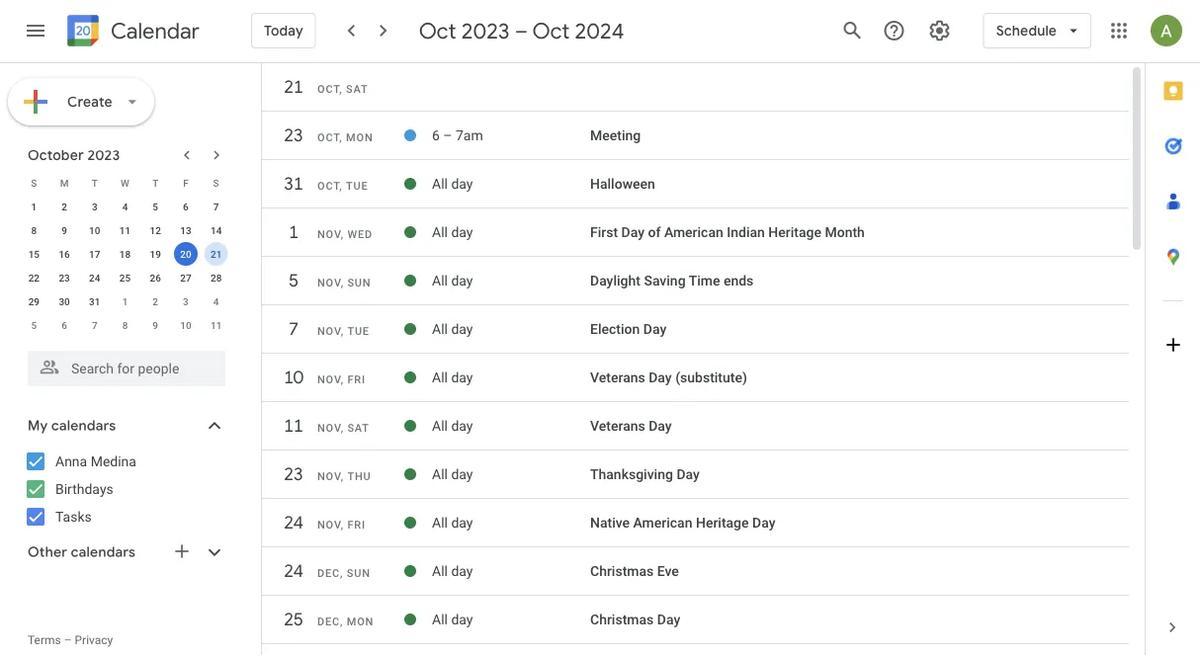 Task type: vqa. For each thing, say whether or not it's contained in the screenshot.


Task type: describe. For each thing, give the bounding box(es) containing it.
10 link
[[276, 360, 312, 396]]

2 s from the left
[[213, 177, 219, 189]]

1 for '1' 'link'
[[288, 221, 298, 244]]

today
[[264, 22, 303, 40]]

thu
[[348, 471, 371, 483]]

26
[[150, 272, 161, 284]]

add other calendars image
[[172, 542, 192, 562]]

18
[[119, 248, 131, 260]]

0 horizontal spatial 8
[[31, 225, 37, 236]]

my calendars
[[28, 417, 116, 435]]

30 element
[[52, 290, 76, 314]]

day for thanksgiving day
[[451, 467, 473, 483]]

– for 6 – 7am
[[443, 127, 453, 144]]

, right 21 link
[[340, 83, 343, 95]]

indian
[[727, 224, 765, 241]]

25 for 25 element
[[119, 272, 131, 284]]

10 element
[[83, 219, 107, 242]]

– for terms – privacy
[[64, 634, 72, 648]]

veterans day (substitute) button
[[591, 370, 748, 386]]

, for native american heritage day
[[341, 519, 344, 532]]

heritage inside '1' row
[[769, 224, 822, 241]]

sat for 11
[[348, 422, 370, 435]]

28
[[211, 272, 222, 284]]

all for christmas eve
[[432, 564, 448, 580]]

8 inside 'element'
[[122, 319, 128, 331]]

day for first day of american indian heritage month
[[451, 224, 473, 241]]

dec , sun
[[318, 568, 371, 580]]

my calendars list
[[4, 446, 245, 533]]

calendar
[[111, 17, 200, 45]]

october
[[28, 146, 84, 164]]

25 element
[[113, 266, 137, 290]]

28 element
[[204, 266, 228, 290]]

22 element
[[22, 266, 46, 290]]

17
[[89, 248, 100, 260]]

10 for 10 element
[[89, 225, 100, 236]]

nov , thu
[[318, 471, 371, 483]]

1 vertical spatial 4
[[213, 296, 219, 308]]

all for first day of american indian heritage month
[[432, 224, 448, 241]]

sun for 5
[[348, 277, 371, 289]]

november 4 element
[[204, 290, 228, 314]]

christmas eve button
[[591, 564, 679, 580]]

november 6 element
[[52, 314, 76, 337]]

october 2023 grid
[[19, 171, 231, 337]]

23 element
[[52, 266, 76, 290]]

, for first day of american indian heritage month
[[341, 228, 344, 241]]

20, today element
[[174, 242, 198, 266]]

23 link for 6 – 7am
[[276, 118, 312, 153]]

21 element
[[204, 242, 228, 266]]

, for election day
[[341, 325, 344, 338]]

, for veterans day
[[341, 422, 344, 435]]

11 link
[[276, 409, 312, 444]]

2023 for october
[[87, 146, 120, 164]]

first day of american indian heritage month
[[591, 224, 865, 241]]

thanksgiving day button
[[591, 467, 700, 483]]

0 horizontal spatial 4
[[122, 201, 128, 213]]

1 horizontal spatial 6
[[183, 201, 189, 213]]

19 element
[[144, 242, 167, 266]]

all for election day
[[432, 321, 448, 338]]

mon for 25
[[347, 616, 374, 629]]

nov , sat
[[318, 422, 370, 435]]

24 element
[[83, 266, 107, 290]]

wed
[[348, 228, 373, 241]]

16 element
[[52, 242, 76, 266]]

privacy link
[[75, 634, 113, 648]]

5 for november 5 element
[[31, 319, 37, 331]]

day for veterans day (substitute)
[[451, 370, 473, 386]]

21 for 21 element
[[211, 248, 222, 260]]

day for 11
[[649, 418, 672, 434]]

medina
[[91, 454, 136, 470]]

row containing 22
[[19, 266, 231, 290]]

row containing 8
[[19, 219, 231, 242]]

create
[[67, 93, 113, 111]]

0 horizontal spatial 3
[[92, 201, 98, 213]]

12 element
[[144, 219, 167, 242]]

5 row
[[262, 263, 1130, 309]]

oct for oct , tue
[[318, 180, 340, 192]]

day inside 24 row
[[753, 515, 776, 531]]

day for 25
[[658, 612, 681, 628]]

all day for daylight saving time ends
[[432, 273, 473, 289]]

31 link
[[276, 166, 312, 202]]

of
[[648, 224, 661, 241]]

october 2023
[[28, 146, 120, 164]]

dec , mon
[[318, 616, 374, 629]]

m
[[60, 177, 69, 189]]

schedule button
[[984, 7, 1092, 54]]

all day for election day
[[432, 321, 473, 338]]

nov for 7
[[318, 325, 341, 338]]

25 for 25 link
[[283, 609, 303, 632]]

10 for 10 link in the left bottom of the page
[[283, 366, 303, 389]]

oct , mon
[[318, 132, 373, 144]]

eve
[[658, 564, 679, 580]]

time
[[689, 273, 721, 289]]

terms
[[28, 634, 61, 648]]

all day cell for veterans day (substitute)
[[432, 362, 591, 394]]

nov for 1
[[318, 228, 341, 241]]

2 23 row from the top
[[262, 457, 1130, 502]]

month
[[825, 224, 865, 241]]

2024
[[575, 17, 625, 45]]

all day cell for thanksgiving day
[[432, 459, 591, 491]]

native american heritage day button
[[591, 515, 776, 531]]

18 element
[[113, 242, 137, 266]]

1 for november 1 element
[[122, 296, 128, 308]]

all for christmas day
[[432, 612, 448, 628]]

birthdays
[[55, 481, 113, 498]]

all day cell for halloween
[[432, 168, 591, 200]]

row containing 1
[[19, 195, 231, 219]]

31 for 31 element
[[89, 296, 100, 308]]

day for 23
[[677, 467, 700, 483]]

november 10 element
[[174, 314, 198, 337]]

anna medina
[[55, 454, 136, 470]]

calendar heading
[[107, 17, 200, 45]]

all for daylight saving time ends
[[432, 273, 448, 289]]

0 horizontal spatial heritage
[[696, 515, 749, 531]]

, for halloween
[[340, 180, 343, 192]]

29
[[28, 296, 40, 308]]

19
[[150, 248, 161, 260]]

dec for 25
[[318, 616, 340, 629]]

15
[[28, 248, 40, 260]]

american inside 24 row
[[634, 515, 693, 531]]

christmas day
[[591, 612, 681, 628]]

row containing 29
[[19, 290, 231, 314]]

21 cell
[[201, 242, 231, 266]]

halloween button
[[591, 176, 656, 192]]

25 row
[[262, 602, 1130, 648]]

november 11 element
[[204, 314, 228, 337]]

daylight
[[591, 273, 641, 289]]

24 for native
[[283, 512, 303, 535]]

mon for 23
[[346, 132, 373, 144]]

all day cell for native american heritage day
[[432, 507, 591, 539]]

fri for 10
[[348, 374, 366, 386]]

nov for 11
[[318, 422, 341, 435]]

election day
[[591, 321, 667, 338]]

6 for november 6 "element"
[[62, 319, 67, 331]]

create button
[[8, 78, 154, 126]]

day for 1
[[622, 224, 645, 241]]

row containing 15
[[19, 242, 231, 266]]

0 vertical spatial 9
[[62, 225, 67, 236]]

fri for 24
[[348, 519, 366, 532]]

7 row
[[262, 312, 1130, 357]]

all day cell for veterans day
[[432, 411, 591, 442]]

daylight saving time ends button
[[591, 273, 754, 289]]

native american heritage day
[[591, 515, 776, 531]]

calendars for my calendars
[[51, 417, 116, 435]]

, for meeting
[[340, 132, 343, 144]]

veterans for 11
[[591, 418, 646, 434]]

anna
[[55, 454, 87, 470]]

13
[[180, 225, 191, 236]]

17 element
[[83, 242, 107, 266]]

veterans day button
[[591, 418, 672, 434]]

nov for 5
[[318, 277, 341, 289]]

meeting
[[591, 127, 641, 144]]

1 s from the left
[[31, 177, 37, 189]]

terms – privacy
[[28, 634, 113, 648]]

0 vertical spatial –
[[515, 17, 528, 45]]

all day for christmas day
[[432, 612, 473, 628]]

day for 7
[[644, 321, 667, 338]]

22
[[28, 272, 40, 284]]

11 for 11 link
[[283, 415, 303, 438]]

all day for christmas eve
[[432, 564, 473, 580]]

veterans day (substitute)
[[591, 370, 748, 386]]

w
[[121, 177, 129, 189]]

30
[[59, 296, 70, 308]]

meeting button
[[591, 127, 641, 144]]

all for veterans day
[[432, 418, 448, 434]]

26 element
[[144, 266, 167, 290]]

first
[[591, 224, 618, 241]]



Task type: locate. For each thing, give the bounding box(es) containing it.
6 all day cell from the top
[[432, 411, 591, 442]]

0 horizontal spatial 2
[[62, 201, 67, 213]]

0 vertical spatial heritage
[[769, 224, 822, 241]]

nov for 24
[[318, 519, 341, 532]]

christmas for 25
[[591, 612, 654, 628]]

1 veterans from the top
[[591, 370, 646, 386]]

1 23 link from the top
[[276, 118, 312, 153]]

, up nov , thu
[[341, 422, 344, 435]]

all inside 31 row
[[432, 176, 448, 192]]

5 link
[[276, 263, 312, 299]]

1 up 15 element
[[31, 201, 37, 213]]

saving
[[644, 273, 686, 289]]

4 row from the top
[[19, 242, 231, 266]]

1 day from the top
[[451, 176, 473, 192]]

1 fri from the top
[[348, 374, 366, 386]]

20
[[180, 248, 191, 260]]

2 christmas from the top
[[591, 612, 654, 628]]

23 inside the "23" element
[[59, 272, 70, 284]]

23 row up the native american heritage day button
[[262, 457, 1130, 502]]

6 all from the top
[[432, 418, 448, 434]]

0 vertical spatial 6
[[432, 127, 440, 144]]

1
[[31, 201, 37, 213], [288, 221, 298, 244], [122, 296, 128, 308]]

2 t from the left
[[152, 177, 158, 189]]

24 link for christmas
[[276, 554, 312, 590]]

6 down 30 element
[[62, 319, 67, 331]]

nov up dec , sun
[[318, 519, 341, 532]]

veterans
[[591, 370, 646, 386], [591, 418, 646, 434]]

1 vertical spatial american
[[634, 515, 693, 531]]

tue down the nov , sun
[[348, 325, 370, 338]]

election
[[591, 321, 640, 338]]

all for native american heritage day
[[432, 515, 448, 531]]

nov left the 'thu'
[[318, 471, 341, 483]]

1 nov , fri from the top
[[318, 374, 366, 386]]

november 1 element
[[113, 290, 137, 314]]

sun inside 24 row
[[347, 568, 371, 580]]

day for halloween
[[451, 176, 473, 192]]

3 up 10 element
[[92, 201, 98, 213]]

thanksgiving day
[[591, 467, 700, 483]]

7
[[213, 201, 219, 213], [288, 318, 298, 341], [92, 319, 98, 331]]

23 row up 31 row
[[262, 118, 1130, 163]]

1 24 row from the top
[[262, 505, 1130, 551]]

oct 2023 – oct 2024
[[419, 17, 625, 45]]

7 row from the top
[[19, 314, 231, 337]]

, left wed
[[341, 228, 344, 241]]

– inside cell
[[443, 127, 453, 144]]

5 all day from the top
[[432, 370, 473, 386]]

day inside 7 row
[[644, 321, 667, 338]]

election day button
[[591, 321, 667, 338]]

1 vertical spatial –
[[443, 127, 453, 144]]

nov , fri
[[318, 374, 366, 386], [318, 519, 366, 532]]

calendars inside "dropdown button"
[[51, 417, 116, 435]]

1 vertical spatial veterans
[[591, 418, 646, 434]]

7 nov from the top
[[318, 519, 341, 532]]

mon inside 25 row
[[347, 616, 374, 629]]

5 row from the top
[[19, 266, 231, 290]]

10 up 17
[[89, 225, 100, 236]]

all inside 7 row
[[432, 321, 448, 338]]

christmas for 24
[[591, 564, 654, 580]]

0 horizontal spatial 9
[[62, 225, 67, 236]]

today button
[[251, 7, 316, 54]]

veterans for 10
[[591, 370, 646, 386]]

settings menu image
[[928, 19, 952, 43]]

calendar element
[[63, 11, 200, 54]]

0 vertical spatial 3
[[92, 201, 98, 213]]

sun up dec , mon in the left bottom of the page
[[347, 568, 371, 580]]

24
[[89, 272, 100, 284], [283, 512, 303, 535], [283, 560, 303, 583]]

heritage right indian on the top of page
[[769, 224, 822, 241]]

14
[[211, 225, 222, 236]]

nov , sun
[[318, 277, 371, 289]]

all day inside 25 row
[[432, 612, 473, 628]]

31 inside 31 element
[[89, 296, 100, 308]]

all day cell inside '1' row
[[432, 217, 591, 248]]

10 inside 'element'
[[180, 319, 191, 331]]

0 vertical spatial 24 link
[[276, 505, 312, 541]]

25 left dec , mon in the left bottom of the page
[[283, 609, 303, 632]]

8 day from the top
[[451, 515, 473, 531]]

day for election day
[[451, 321, 473, 338]]

mon up oct , tue
[[346, 132, 373, 144]]

3 row from the top
[[19, 219, 231, 242]]

november 5 element
[[22, 314, 46, 337]]

7am
[[456, 127, 483, 144]]

fri inside 10 row
[[348, 374, 366, 386]]

23 link down 11 link
[[276, 457, 312, 493]]

0 horizontal spatial 6
[[62, 319, 67, 331]]

sun for 24
[[347, 568, 371, 580]]

oct for oct 2023 – oct 2024
[[419, 17, 457, 45]]

terms link
[[28, 634, 61, 648]]

tue for 7
[[348, 325, 370, 338]]

mon
[[346, 132, 373, 144], [347, 616, 374, 629]]

9 all day cell from the top
[[432, 556, 591, 588]]

7 up 14 element
[[213, 201, 219, 213]]

dec inside 25 row
[[318, 616, 340, 629]]

nov
[[318, 228, 341, 241], [318, 277, 341, 289], [318, 325, 341, 338], [318, 374, 341, 386], [318, 422, 341, 435], [318, 471, 341, 483], [318, 519, 341, 532]]

31 for 31 link
[[283, 173, 303, 195]]

1 vertical spatial 21
[[211, 248, 222, 260]]

1 vertical spatial 8
[[122, 319, 128, 331]]

all day for halloween
[[432, 176, 473, 192]]

6 row from the top
[[19, 290, 231, 314]]

0 vertical spatial 2
[[62, 201, 67, 213]]

all day
[[432, 176, 473, 192], [432, 224, 473, 241], [432, 273, 473, 289], [432, 321, 473, 338], [432, 370, 473, 386], [432, 418, 473, 434], [432, 467, 473, 483], [432, 515, 473, 531], [432, 564, 473, 580], [432, 612, 473, 628]]

grid
[[262, 63, 1130, 657]]

11 down 10 link in the left bottom of the page
[[283, 415, 303, 438]]

day inside "23" row
[[677, 467, 700, 483]]

24 link for native
[[276, 505, 312, 541]]

8
[[31, 225, 37, 236], [122, 319, 128, 331]]

1 horizontal spatial 8
[[122, 319, 128, 331]]

calendars up anna medina in the bottom left of the page
[[51, 417, 116, 435]]

4 all day from the top
[[432, 321, 473, 338]]

8 all day cell from the top
[[432, 507, 591, 539]]

0 vertical spatial fri
[[348, 374, 366, 386]]

1 vertical spatial 5
[[288, 270, 298, 292]]

9 all day from the top
[[432, 564, 473, 580]]

1 horizontal spatial heritage
[[769, 224, 822, 241]]

veterans day
[[591, 418, 672, 434]]

5 all day cell from the top
[[432, 362, 591, 394]]

11 element
[[113, 219, 137, 242]]

1 vertical spatial 6
[[183, 201, 189, 213]]

1 vertical spatial 1
[[288, 221, 298, 244]]

s right f
[[213, 177, 219, 189]]

1 vertical spatial heritage
[[696, 515, 749, 531]]

1 horizontal spatial t
[[152, 177, 158, 189]]

21 link
[[276, 69, 312, 105]]

, up dec , sun
[[341, 519, 344, 532]]

2 nov , fri from the top
[[318, 519, 366, 532]]

nov , fri for 24
[[318, 519, 366, 532]]

,
[[340, 83, 343, 95], [340, 132, 343, 144], [340, 180, 343, 192], [341, 228, 344, 241], [341, 277, 344, 289], [341, 325, 344, 338], [341, 374, 344, 386], [341, 422, 344, 435], [341, 471, 344, 483], [341, 519, 344, 532], [340, 568, 343, 580], [340, 616, 343, 629]]

all day for first day of american indian heritage month
[[432, 224, 473, 241]]

2023 for oct
[[462, 17, 510, 45]]

7 for the november 7 element
[[92, 319, 98, 331]]

heritage down thanksgiving day button
[[696, 515, 749, 531]]

1 vertical spatial 24 row
[[262, 554, 1130, 599]]

tue inside 31 row
[[346, 180, 369, 192]]

7 all day cell from the top
[[432, 459, 591, 491]]

, up "nov , sat"
[[341, 374, 344, 386]]

11 for november 11 element
[[211, 319, 222, 331]]

nov , fri up dec , sun
[[318, 519, 366, 532]]

grid containing 21
[[262, 63, 1130, 657]]

–
[[515, 17, 528, 45], [443, 127, 453, 144], [64, 634, 72, 648]]

sat up the 'thu'
[[348, 422, 370, 435]]

nov , fri for 10
[[318, 374, 366, 386]]

– left 7am
[[443, 127, 453, 144]]

oct
[[419, 17, 457, 45], [533, 17, 570, 45], [318, 83, 340, 95], [318, 132, 340, 144], [318, 180, 340, 192]]

29 element
[[22, 290, 46, 314]]

1 vertical spatial 2
[[153, 296, 158, 308]]

sun
[[348, 277, 371, 289], [347, 568, 371, 580]]

9 day from the top
[[451, 564, 473, 580]]

14 element
[[204, 219, 228, 242]]

10 all day from the top
[[432, 612, 473, 628]]

2 nov from the top
[[318, 277, 341, 289]]

ends
[[724, 273, 754, 289]]

0 vertical spatial tue
[[346, 180, 369, 192]]

24 row
[[262, 505, 1130, 551], [262, 554, 1130, 599]]

, inside 31 row
[[340, 180, 343, 192]]

dec
[[318, 568, 340, 580], [318, 616, 340, 629]]

24 row up eve
[[262, 505, 1130, 551]]

main drawer image
[[24, 19, 47, 43]]

2 23 link from the top
[[276, 457, 312, 493]]

november 3 element
[[174, 290, 198, 314]]

2 all day from the top
[[432, 224, 473, 241]]

all for veterans day (substitute)
[[432, 370, 448, 386]]

t left f
[[152, 177, 158, 189]]

0 vertical spatial 8
[[31, 225, 37, 236]]

dec right 25 link
[[318, 616, 340, 629]]

7 for 7 link
[[288, 318, 298, 341]]

all day cell inside 11 row
[[432, 411, 591, 442]]

0 vertical spatial 23 row
[[262, 118, 1130, 163]]

day inside 5 row
[[451, 273, 473, 289]]

1 horizontal spatial 9
[[153, 319, 158, 331]]

21 for 21 link
[[283, 76, 303, 98]]

day for 10
[[649, 370, 672, 386]]

1 vertical spatial mon
[[347, 616, 374, 629]]

all day for thanksgiving day
[[432, 467, 473, 483]]

3 nov from the top
[[318, 325, 341, 338]]

0 horizontal spatial 1
[[31, 201, 37, 213]]

10
[[89, 225, 100, 236], [180, 319, 191, 331], [283, 366, 303, 389]]

5 all from the top
[[432, 370, 448, 386]]

5 nov from the top
[[318, 422, 341, 435]]

7 link
[[276, 312, 312, 347]]

20 cell
[[171, 242, 201, 266]]

, up dec , mon in the left bottom of the page
[[340, 568, 343, 580]]

day for veterans day
[[451, 418, 473, 434]]

1 vertical spatial 11
[[211, 319, 222, 331]]

nov inside 10 row
[[318, 374, 341, 386]]

25 down 18
[[119, 272, 131, 284]]

s
[[31, 177, 37, 189], [213, 177, 219, 189]]

sun down wed
[[348, 277, 371, 289]]

0 vertical spatial 24 row
[[262, 505, 1130, 551]]

25
[[119, 272, 131, 284], [283, 609, 303, 632]]

all day for veterans day (substitute)
[[432, 370, 473, 386]]

7 all from the top
[[432, 467, 448, 483]]

2 horizontal spatial 10
[[283, 366, 303, 389]]

2 24 row from the top
[[262, 554, 1130, 599]]

2 all from the top
[[432, 224, 448, 241]]

all
[[432, 176, 448, 192], [432, 224, 448, 241], [432, 273, 448, 289], [432, 321, 448, 338], [432, 370, 448, 386], [432, 418, 448, 434], [432, 467, 448, 483], [432, 515, 448, 531], [432, 564, 448, 580], [432, 612, 448, 628]]

3
[[92, 201, 98, 213], [183, 296, 189, 308]]

tab list
[[1146, 63, 1201, 600]]

2 down m
[[62, 201, 67, 213]]

sun inside 5 row
[[348, 277, 371, 289]]

, right 25 link
[[340, 616, 343, 629]]

1 horizontal spatial 21
[[283, 76, 303, 98]]

0 horizontal spatial t
[[92, 177, 98, 189]]

oct , tue
[[318, 180, 369, 192]]

2 horizontal spatial –
[[515, 17, 528, 45]]

2 vertical spatial 23
[[283, 463, 303, 486]]

day inside 11 row
[[451, 418, 473, 434]]

1 vertical spatial 2023
[[87, 146, 120, 164]]

mon down dec , sun
[[347, 616, 374, 629]]

2 24 link from the top
[[276, 554, 312, 590]]

day inside 25 row
[[451, 612, 473, 628]]

all day inside 31 row
[[432, 176, 473, 192]]

nov inside '1' row
[[318, 228, 341, 241]]

day inside 10 row
[[649, 370, 672, 386]]

row
[[19, 171, 231, 195], [19, 195, 231, 219], [19, 219, 231, 242], [19, 242, 231, 266], [19, 266, 231, 290], [19, 290, 231, 314], [19, 314, 231, 337]]

2 up november 9 element
[[153, 296, 158, 308]]

4 all from the top
[[432, 321, 448, 338]]

4
[[122, 201, 128, 213], [213, 296, 219, 308]]

– left '2024'
[[515, 17, 528, 45]]

0 vertical spatial nov , fri
[[318, 374, 366, 386]]

3 day from the top
[[451, 273, 473, 289]]

25 inside row
[[283, 609, 303, 632]]

calendars for other calendars
[[71, 544, 136, 562]]

tue for 31
[[346, 180, 369, 192]]

other calendars
[[28, 544, 136, 562]]

1 horizontal spatial 2
[[153, 296, 158, 308]]

thanksgiving
[[591, 467, 674, 483]]

t
[[92, 177, 98, 189], [152, 177, 158, 189]]

cell
[[262, 653, 395, 657]]

6 inside '6 – 7am' cell
[[432, 127, 440, 144]]

tasks
[[55, 509, 92, 525]]

american up eve
[[634, 515, 693, 531]]

christmas inside 25 row
[[591, 612, 654, 628]]

all day cell for christmas day
[[432, 604, 591, 636]]

, for daylight saving time ends
[[341, 277, 344, 289]]

23 for 6
[[283, 124, 303, 147]]

2 veterans from the top
[[591, 418, 646, 434]]

november 9 element
[[144, 314, 167, 337]]

1 horizontal spatial 11
[[211, 319, 222, 331]]

6 for 6 – 7am
[[432, 127, 440, 144]]

halloween
[[591, 176, 656, 192]]

2 vertical spatial 10
[[283, 366, 303, 389]]

2 row from the top
[[19, 195, 231, 219]]

2 all day cell from the top
[[432, 217, 591, 248]]

day inside 25 row
[[658, 612, 681, 628]]

1 row
[[262, 215, 1130, 260]]

11 row
[[262, 409, 1130, 454]]

4 down 28 element at the left top of the page
[[213, 296, 219, 308]]

1 row from the top
[[19, 171, 231, 195]]

3 all day from the top
[[432, 273, 473, 289]]

7 day from the top
[[451, 467, 473, 483]]

christmas day button
[[591, 612, 681, 628]]

6 inside november 6 "element"
[[62, 319, 67, 331]]

(substitute)
[[676, 370, 748, 386]]

10 up 11 link
[[283, 366, 303, 389]]

nov , fri inside 24 row
[[318, 519, 366, 532]]

1 link
[[276, 215, 312, 250]]

– right terms
[[64, 634, 72, 648]]

other
[[28, 544, 67, 562]]

5 down '1' 'link'
[[288, 270, 298, 292]]

2 vertical spatial 6
[[62, 319, 67, 331]]

row containing s
[[19, 171, 231, 195]]

0 vertical spatial dec
[[318, 568, 340, 580]]

nov inside 11 row
[[318, 422, 341, 435]]

1 vertical spatial 9
[[153, 319, 158, 331]]

oct inside 31 row
[[318, 180, 340, 192]]

8 up 15 element
[[31, 225, 37, 236]]

oct , sat
[[318, 83, 368, 95]]

daylight saving time ends
[[591, 273, 754, 289]]

day inside 31 row
[[451, 176, 473, 192]]

4 nov from the top
[[318, 374, 341, 386]]

day inside 7 row
[[451, 321, 473, 338]]

7 down 31 element
[[92, 319, 98, 331]]

0 vertical spatial 24
[[89, 272, 100, 284]]

dec for 24
[[318, 568, 340, 580]]

nov left wed
[[318, 228, 341, 241]]

9 down november 2 element in the left top of the page
[[153, 319, 158, 331]]

nov right 5 link
[[318, 277, 341, 289]]

all day inside 5 row
[[432, 273, 473, 289]]

all inside '1' row
[[432, 224, 448, 241]]

23 for all
[[283, 463, 303, 486]]

0 vertical spatial american
[[665, 224, 724, 241]]

0 horizontal spatial 25
[[119, 272, 131, 284]]

1 inside 'link'
[[288, 221, 298, 244]]

8 all from the top
[[432, 515, 448, 531]]

21 down 14
[[211, 248, 222, 260]]

31 inside 31 link
[[283, 173, 303, 195]]

1 vertical spatial 24 link
[[276, 554, 312, 590]]

1 vertical spatial 24
[[283, 512, 303, 535]]

other calendars button
[[4, 537, 245, 569]]

nov , fri right 10 link in the left bottom of the page
[[318, 374, 366, 386]]

all day cell
[[432, 168, 591, 200], [432, 217, 591, 248], [432, 265, 591, 297], [432, 314, 591, 345], [432, 362, 591, 394], [432, 411, 591, 442], [432, 459, 591, 491], [432, 507, 591, 539], [432, 556, 591, 588], [432, 604, 591, 636]]

0 vertical spatial 25
[[119, 272, 131, 284]]

t left w
[[92, 177, 98, 189]]

all day inside '1' row
[[432, 224, 473, 241]]

6 nov from the top
[[318, 471, 341, 483]]

0 horizontal spatial 7
[[92, 319, 98, 331]]

day for native american heritage day
[[451, 515, 473, 531]]

10 for november 10 'element'
[[180, 319, 191, 331]]

day for daylight saving time ends
[[451, 273, 473, 289]]

1 horizontal spatial 4
[[213, 296, 219, 308]]

6 all day from the top
[[432, 418, 473, 434]]

nov inside 7 row
[[318, 325, 341, 338]]

1 christmas from the top
[[591, 564, 654, 580]]

nov for 23
[[318, 471, 341, 483]]

8 down november 1 element
[[122, 319, 128, 331]]

2 horizontal spatial 1
[[288, 221, 298, 244]]

31 element
[[83, 290, 107, 314]]

day inside '1' row
[[622, 224, 645, 241]]

0 vertical spatial 5
[[153, 201, 158, 213]]

11 for 11 element
[[119, 225, 131, 236]]

day for christmas eve
[[451, 564, 473, 580]]

day inside 11 row
[[649, 418, 672, 434]]

1 horizontal spatial 7
[[213, 201, 219, 213]]

sat for 21
[[346, 83, 368, 95]]

, right 31 link
[[340, 180, 343, 192]]

10 row
[[262, 360, 1130, 406]]

all day inside 11 row
[[432, 418, 473, 434]]

sat up 'oct , mon'
[[346, 83, 368, 95]]

all inside 10 row
[[432, 370, 448, 386]]

, down oct , sat on the top
[[340, 132, 343, 144]]

, inside 10 row
[[341, 374, 344, 386]]

0 horizontal spatial 21
[[211, 248, 222, 260]]

american inside '1' row
[[665, 224, 724, 241]]

veterans up thanksgiving
[[591, 418, 646, 434]]

, inside 25 row
[[340, 616, 343, 629]]

2 mon from the top
[[347, 616, 374, 629]]

row containing 5
[[19, 314, 231, 337]]

0 horizontal spatial 31
[[89, 296, 100, 308]]

veterans down election
[[591, 370, 646, 386]]

23 link down 21 link
[[276, 118, 312, 153]]

1 vertical spatial 23
[[59, 272, 70, 284]]

all day for veterans day
[[432, 418, 473, 434]]

9 up 16 element
[[62, 225, 67, 236]]

1 mon from the top
[[346, 132, 373, 144]]

1 all from the top
[[432, 176, 448, 192]]

1 vertical spatial christmas
[[591, 612, 654, 628]]

1 all day from the top
[[432, 176, 473, 192]]

25 inside "october 2023" "grid"
[[119, 272, 131, 284]]

nov right 7 link
[[318, 325, 341, 338]]

7 up 10 link in the left bottom of the page
[[288, 318, 298, 341]]

2 horizontal spatial 11
[[283, 415, 303, 438]]

3 all from the top
[[432, 273, 448, 289]]

1 vertical spatial nov , fri
[[318, 519, 366, 532]]

6 – 7am
[[432, 127, 483, 144]]

11 up 18
[[119, 225, 131, 236]]

2 vertical spatial 11
[[283, 415, 303, 438]]

21
[[283, 76, 303, 98], [211, 248, 222, 260]]

row group containing 1
[[19, 195, 231, 337]]

1 vertical spatial 25
[[283, 609, 303, 632]]

1 vertical spatial tue
[[348, 325, 370, 338]]

10 all day cell from the top
[[432, 604, 591, 636]]

dec up dec , mon in the left bottom of the page
[[318, 568, 340, 580]]

8 all day from the top
[[432, 515, 473, 531]]

all day cell for first day of american indian heritage month
[[432, 217, 591, 248]]

21 inside cell
[[211, 248, 222, 260]]

, inside 11 row
[[341, 422, 344, 435]]

1 vertical spatial sat
[[348, 422, 370, 435]]

13 element
[[174, 219, 198, 242]]

23 down 16
[[59, 272, 70, 284]]

, up the nov , tue
[[341, 277, 344, 289]]

, down the nov , sun
[[341, 325, 344, 338]]

10 all from the top
[[432, 612, 448, 628]]

fri down the 'thu'
[[348, 519, 366, 532]]

5 for 5 link
[[288, 270, 298, 292]]

1 horizontal spatial 2023
[[462, 17, 510, 45]]

my calendars button
[[4, 411, 245, 442]]

day for christmas day
[[451, 612, 473, 628]]

1 t from the left
[[92, 177, 98, 189]]

24 row up 25 row
[[262, 554, 1130, 599]]

0 vertical spatial sun
[[348, 277, 371, 289]]

7 all day from the top
[[432, 467, 473, 483]]

0 horizontal spatial s
[[31, 177, 37, 189]]

0 horizontal spatial 11
[[119, 225, 131, 236]]

12
[[150, 225, 161, 236]]

dec inside 24 row
[[318, 568, 340, 580]]

1 horizontal spatial 1
[[122, 296, 128, 308]]

tue inside 7 row
[[348, 325, 370, 338]]

1 down 31 link
[[288, 221, 298, 244]]

nov , wed
[[318, 228, 373, 241]]

privacy
[[75, 634, 113, 648]]

0 vertical spatial calendars
[[51, 417, 116, 435]]

day
[[451, 176, 473, 192], [451, 224, 473, 241], [451, 273, 473, 289], [451, 321, 473, 338], [451, 370, 473, 386], [451, 418, 473, 434], [451, 467, 473, 483], [451, 515, 473, 531], [451, 564, 473, 580], [451, 612, 473, 628]]

0 vertical spatial christmas
[[591, 564, 654, 580]]

nov , tue
[[318, 325, 370, 338]]

all day cell inside 31 row
[[432, 168, 591, 200]]

24 inside "october 2023" "grid"
[[89, 272, 100, 284]]

21 left oct , sat on the top
[[283, 76, 303, 98]]

0 horizontal spatial –
[[64, 634, 72, 648]]

1 vertical spatial sun
[[347, 568, 371, 580]]

all day cell for daylight saving time ends
[[432, 265, 591, 297]]

fri inside 24 row
[[348, 519, 366, 532]]

, for veterans day (substitute)
[[341, 374, 344, 386]]

2 dec from the top
[[318, 616, 340, 629]]

, left the 'thu'
[[341, 471, 344, 483]]

veterans inside 10 row
[[591, 370, 646, 386]]

fri down the nov , tue
[[348, 374, 366, 386]]

4 up 11 element
[[122, 201, 128, 213]]

1 all day cell from the top
[[432, 168, 591, 200]]

f
[[183, 177, 189, 189]]

my
[[28, 417, 48, 435]]

all day cell inside 25 row
[[432, 604, 591, 636]]

4 day from the top
[[451, 321, 473, 338]]

10 day from the top
[[451, 612, 473, 628]]

tue up wed
[[346, 180, 369, 192]]

2 horizontal spatial 6
[[432, 127, 440, 144]]

christmas left eve
[[591, 564, 654, 580]]

mon inside "23" row
[[346, 132, 373, 144]]

6 – 7am cell
[[432, 120, 591, 151]]

all day inside 10 row
[[432, 370, 473, 386]]

, inside 7 row
[[341, 325, 344, 338]]

1 nov from the top
[[318, 228, 341, 241]]

7 inside the november 7 element
[[92, 319, 98, 331]]

row group
[[19, 195, 231, 337]]

23 down 11 link
[[283, 463, 303, 486]]

6
[[432, 127, 440, 144], [183, 201, 189, 213], [62, 319, 67, 331]]

1 horizontal spatial –
[[443, 127, 453, 144]]

nov right 10 link in the left bottom of the page
[[318, 374, 341, 386]]

nov inside "23" row
[[318, 471, 341, 483]]

day inside 10 row
[[451, 370, 473, 386]]

15 element
[[22, 242, 46, 266]]

november 7 element
[[83, 314, 107, 337]]

0 horizontal spatial 5
[[31, 319, 37, 331]]

2 horizontal spatial 5
[[288, 270, 298, 292]]

7 inside 7 link
[[288, 318, 298, 341]]

24 for christmas
[[283, 560, 303, 583]]

None search field
[[0, 343, 245, 387]]

3 all day cell from the top
[[432, 265, 591, 297]]

, for thanksgiving day
[[341, 471, 344, 483]]

2 inside november 2 element
[[153, 296, 158, 308]]

1 horizontal spatial 10
[[180, 319, 191, 331]]

6 down f
[[183, 201, 189, 213]]

23 link
[[276, 118, 312, 153], [276, 457, 312, 493]]

calendars inside dropdown button
[[71, 544, 136, 562]]

all day inside 7 row
[[432, 321, 473, 338]]

23 down 21 link
[[283, 124, 303, 147]]

2 fri from the top
[[348, 519, 366, 532]]

1 23 row from the top
[[262, 118, 1130, 163]]

all day cell for christmas eve
[[432, 556, 591, 588]]

christmas down christmas eve button
[[591, 612, 654, 628]]

1 vertical spatial 31
[[89, 296, 100, 308]]

1 24 link from the top
[[276, 505, 312, 541]]

all day cell inside 7 row
[[432, 314, 591, 345]]

1 vertical spatial 3
[[183, 296, 189, 308]]

oct for oct , mon
[[318, 132, 340, 144]]

5 day from the top
[[451, 370, 473, 386]]

nov inside 5 row
[[318, 277, 341, 289]]

all inside 11 row
[[432, 418, 448, 434]]

2 vertical spatial –
[[64, 634, 72, 648]]

nov inside 24 row
[[318, 519, 341, 532]]

6 left 7am
[[432, 127, 440, 144]]

27
[[180, 272, 191, 284]]

0 vertical spatial veterans
[[591, 370, 646, 386]]

1 horizontal spatial 3
[[183, 296, 189, 308]]

native
[[591, 515, 630, 531]]

oct for oct , sat
[[318, 83, 340, 95]]

nov right 11 link
[[318, 422, 341, 435]]

1 down 25 element
[[122, 296, 128, 308]]

tue
[[346, 180, 369, 192], [348, 325, 370, 338]]

1 vertical spatial 23 link
[[276, 457, 312, 493]]

2023
[[462, 17, 510, 45], [87, 146, 120, 164]]

all day cell for election day
[[432, 314, 591, 345]]

16
[[59, 248, 70, 260]]

31 down 24 element
[[89, 296, 100, 308]]

1 horizontal spatial s
[[213, 177, 219, 189]]

all day cell inside "23" row
[[432, 459, 591, 491]]

all inside 5 row
[[432, 273, 448, 289]]

all for halloween
[[432, 176, 448, 192]]

11 down november 4 element
[[211, 319, 222, 331]]

nov for 10
[[318, 374, 341, 386]]

fri
[[348, 374, 366, 386], [348, 519, 366, 532]]

5 down 29 "element"
[[31, 319, 37, 331]]

s left m
[[31, 177, 37, 189]]

sat inside 11 row
[[348, 422, 370, 435]]

5 up 12 element
[[153, 201, 158, 213]]

veterans inside 11 row
[[591, 418, 646, 434]]

, inside '1' row
[[341, 228, 344, 241]]

christmas inside 24 row
[[591, 564, 654, 580]]

, inside 5 row
[[341, 277, 344, 289]]

5
[[153, 201, 158, 213], [288, 270, 298, 292], [31, 319, 37, 331]]

23 link for all day
[[276, 457, 312, 493]]

all day cell inside 5 row
[[432, 265, 591, 297]]

9 all from the top
[[432, 564, 448, 580]]

27 element
[[174, 266, 198, 290]]

all day cell inside 10 row
[[432, 362, 591, 394]]

0 vertical spatial 10
[[89, 225, 100, 236]]

10 down november 3 element
[[180, 319, 191, 331]]

all day for native american heritage day
[[432, 515, 473, 531]]

1 dec from the top
[[318, 568, 340, 580]]

1 vertical spatial 10
[[180, 319, 191, 331]]

6 day from the top
[[451, 418, 473, 434]]

, for christmas eve
[[340, 568, 343, 580]]

all for thanksgiving day
[[432, 467, 448, 483]]

1 vertical spatial 23 row
[[262, 457, 1130, 502]]

3 down '27' element at top
[[183, 296, 189, 308]]

schedule
[[997, 22, 1057, 40]]

calendars down tasks
[[71, 544, 136, 562]]

first day of american indian heritage month button
[[591, 224, 865, 241]]

2 horizontal spatial 7
[[288, 318, 298, 341]]

Search for people text field
[[40, 351, 214, 387]]

1 horizontal spatial 5
[[153, 201, 158, 213]]

31 row
[[262, 166, 1130, 212]]

christmas eve
[[591, 564, 679, 580]]

11
[[119, 225, 131, 236], [211, 319, 222, 331], [283, 415, 303, 438]]

31 up '1' 'link'
[[283, 173, 303, 195]]

2 day from the top
[[451, 224, 473, 241]]

0 vertical spatial 23 link
[[276, 118, 312, 153]]

november 8 element
[[113, 314, 137, 337]]

american right of
[[665, 224, 724, 241]]

0 vertical spatial 21
[[283, 76, 303, 98]]

day inside '1' row
[[451, 224, 473, 241]]

all inside 25 row
[[432, 612, 448, 628]]

1 horizontal spatial 31
[[283, 173, 303, 195]]

nov , fri inside 10 row
[[318, 374, 366, 386]]

november 2 element
[[144, 290, 167, 314]]

23 row
[[262, 118, 1130, 163], [262, 457, 1130, 502]]

4 all day cell from the top
[[432, 314, 591, 345]]

0 vertical spatial 11
[[119, 225, 131, 236]]



